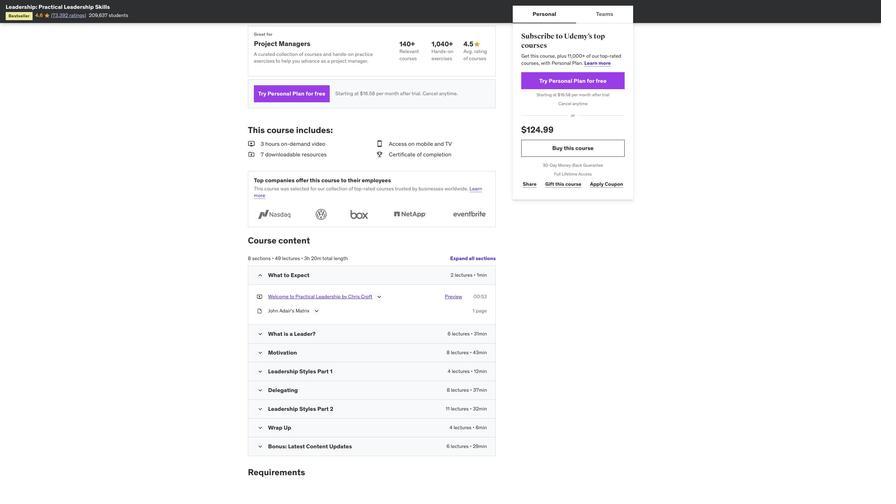 Task type: vqa. For each thing, say whether or not it's contained in the screenshot.
demand
yes



Task type: describe. For each thing, give the bounding box(es) containing it.
bonus:
[[268, 443, 287, 450]]

courses inside subscribe to udemy's top courses
[[521, 41, 547, 50]]

get
[[521, 53, 529, 59]]

8 sections • 49 lectures • 3h 20m total length
[[248, 255, 348, 262]]

2 lectures • 1min
[[451, 272, 487, 278]]

for down top companies offer this course to their employees
[[310, 185, 316, 192]]

at for starting at $16.58 per month after trial. cancel anytime.
[[354, 90, 359, 97]]

on inside great for project managers a curated collection of courses and hands-on practice exercises to help you advance as a project manager.
[[348, 51, 354, 57]]

try for right try personal plan for free link
[[539, 77, 548, 84]]

project
[[331, 58, 347, 64]]

styles for 1
[[299, 368, 316, 375]]

course down companies on the left top of the page
[[264, 185, 279, 192]]

more for subscribe to udemy's top courses
[[599, 60, 611, 66]]

on inside 1,040+ hands-on exercises
[[448, 48, 453, 55]]

offer
[[296, 177, 309, 184]]

4 for wrap up
[[450, 424, 452, 431]]

tv
[[445, 140, 452, 147]]

for up the anytime
[[587, 77, 595, 84]]

7 downloadable resources
[[261, 151, 327, 158]]

3 hours on-demand video
[[261, 140, 325, 147]]

latest
[[288, 443, 305, 450]]

on-
[[281, 140, 290, 147]]

try for leftmost try personal plan for free link
[[258, 90, 266, 97]]

practical inside button
[[295, 293, 315, 300]]

• left 49
[[272, 255, 274, 262]]

1 vertical spatial a
[[290, 330, 293, 337]]

8 for delegating
[[447, 387, 450, 393]]

3
[[261, 140, 264, 147]]

00:53
[[474, 293, 487, 300]]

after for trial.
[[400, 90, 411, 97]]

with
[[541, 60, 550, 66]]

selected
[[290, 185, 309, 192]]

leadership:
[[6, 3, 37, 10]]

49
[[275, 255, 281, 262]]

month for trial.
[[385, 90, 399, 97]]

leadership down delegating
[[268, 405, 298, 412]]

day
[[550, 163, 557, 168]]

starting for starting at $16.58 per month after trial. cancel anytime.
[[335, 90, 353, 97]]

curated
[[258, 51, 275, 57]]

learn more link for top companies offer this course to their employees
[[254, 185, 482, 199]]

full
[[554, 171, 561, 177]]

3h 20m
[[304, 255, 321, 262]]

1 vertical spatial 1
[[330, 368, 333, 375]]

try personal plan for free for right try personal plan for free link
[[539, 77, 607, 84]]

part for 1
[[317, 368, 329, 375]]

1,040+
[[431, 40, 453, 48]]

1 page
[[473, 308, 487, 314]]

welcome
[[268, 293, 289, 300]]

collection for selected
[[326, 185, 348, 192]]

4 lectures • 12min
[[448, 368, 487, 375]]

anytime.
[[439, 90, 458, 97]]

courses inside 140+ relevant courses
[[400, 55, 417, 62]]

140+ relevant courses
[[400, 40, 419, 62]]

plan.
[[572, 60, 583, 66]]

more for top companies offer this course to their employees
[[254, 192, 265, 199]]

4.5
[[463, 40, 473, 48]]

0 vertical spatial 1
[[473, 308, 475, 314]]

try personal plan for free for leftmost try personal plan for free link
[[258, 90, 325, 97]]

lectures right 49
[[282, 255, 300, 262]]

209,637 students
[[89, 12, 128, 19]]

per for trial.
[[376, 90, 384, 97]]

managers
[[279, 39, 310, 48]]

$16.58 for starting at $16.58 per month after trial. cancel anytime.
[[360, 90, 375, 97]]

this inside get this course, plus 11,000+ of our top-rated courses, with personal plan.
[[531, 53, 539, 59]]

0 horizontal spatial try personal plan for free link
[[254, 85, 330, 102]]

• for wrap up
[[473, 424, 475, 431]]

hands-
[[431, 48, 448, 55]]

to for practical
[[290, 293, 294, 300]]

apply coupon button
[[589, 177, 625, 191]]

is
[[284, 330, 288, 337]]

this right offer
[[310, 177, 320, 184]]

209,637
[[89, 12, 108, 19]]

6 lectures • 31min
[[448, 331, 487, 337]]

teams
[[596, 10, 613, 17]]

7
[[261, 151, 264, 158]]

1 horizontal spatial try personal plan for free link
[[521, 72, 625, 89]]

gift this course link
[[544, 177, 583, 191]]

course down "lifetime"
[[565, 181, 581, 187]]

this right gift
[[555, 181, 564, 187]]

gift this course
[[545, 181, 581, 187]]

personal inside button
[[533, 10, 556, 17]]

money-
[[558, 163, 573, 168]]

manager.
[[348, 58, 368, 64]]

of down access on mobile and tv
[[417, 151, 422, 158]]

4 for leadership styles part 1
[[448, 368, 451, 375]]

requirements
[[248, 467, 305, 478]]

of down their
[[349, 185, 353, 192]]

29min
[[473, 443, 487, 450]]

this inside the $124.99 buy this course
[[564, 145, 574, 152]]

of inside avg. rating of courses
[[463, 55, 468, 62]]

8 lectures • 43min
[[447, 349, 487, 356]]

small image left delegating
[[257, 387, 264, 394]]

mobile
[[416, 140, 433, 147]]

• for delegating
[[470, 387, 472, 393]]

john adair's matrix
[[268, 308, 309, 314]]

free for leftmost try personal plan for free link
[[315, 90, 325, 97]]

what for what is a leader?
[[268, 330, 283, 337]]

learn for top companies offer this course to their employees
[[470, 185, 482, 192]]

john
[[268, 308, 278, 314]]

free for right try personal plan for free link
[[596, 77, 607, 84]]

courses down employees
[[377, 185, 394, 192]]

leader?
[[294, 330, 316, 337]]

this course includes:
[[248, 125, 333, 136]]

6min
[[476, 424, 487, 431]]

trial.
[[412, 90, 421, 97]]

small image for leadership styles part 2
[[257, 406, 264, 413]]

37min
[[473, 387, 487, 393]]

6 for bonus: latest content updates
[[447, 443, 450, 450]]

plan for right try personal plan for free link
[[574, 77, 586, 84]]

welcome to practical leadership by chris croft button
[[268, 293, 372, 302]]

skills
[[95, 3, 110, 10]]

small image for what to expect
[[257, 272, 264, 279]]

0 horizontal spatial access
[[389, 140, 407, 147]]

of inside get this course, plus 11,000+ of our top-rated courses, with personal plan.
[[586, 53, 591, 59]]

courses inside great for project managers a curated collection of courses and hands-on practice exercises to help you advance as a project manager.
[[305, 51, 322, 57]]

0 vertical spatial by
[[412, 185, 417, 192]]

starting for starting at $16.58 per month after trial cancel anytime
[[537, 92, 552, 98]]

downloadable
[[265, 151, 300, 158]]

32min
[[473, 406, 487, 412]]

eventbrite image
[[449, 208, 490, 221]]

netapp image
[[390, 208, 430, 221]]

trusted
[[395, 185, 411, 192]]

coupon
[[605, 181, 623, 187]]

of inside great for project managers a curated collection of courses and hands-on practice exercises to help you advance as a project manager.
[[299, 51, 303, 57]]

lectures for leadership styles part 2
[[451, 406, 469, 412]]

1 vertical spatial rated
[[364, 185, 375, 192]]

top
[[594, 32, 605, 41]]

welcome to practical leadership by chris croft
[[268, 293, 372, 300]]

styles for 2
[[299, 405, 316, 412]]

what to expect
[[268, 271, 309, 279]]

small image for what is a leader?
[[257, 331, 264, 338]]

what is a leader?
[[268, 330, 316, 337]]

• left 3h 20m
[[301, 255, 303, 262]]

• for bonus: latest content updates
[[470, 443, 472, 450]]

course
[[248, 235, 277, 246]]

certificate of completion
[[389, 151, 451, 158]]

part for 2
[[317, 405, 329, 412]]

resources
[[302, 151, 327, 158]]

includes:
[[296, 125, 333, 136]]

0 horizontal spatial our
[[318, 185, 325, 192]]

video
[[312, 140, 325, 147]]

as
[[321, 58, 326, 64]]

sections inside dropdown button
[[476, 255, 496, 262]]

lifetime
[[562, 171, 577, 177]]

collection for managers
[[276, 51, 298, 57]]

lectures for what is a leader?
[[452, 331, 470, 337]]

apply coupon
[[590, 181, 623, 187]]

small image for wrap up
[[257, 424, 264, 432]]

bestseller
[[8, 13, 30, 19]]

exercises inside 1,040+ hands-on exercises
[[431, 55, 452, 62]]

leadership inside button
[[316, 293, 341, 300]]

project managers link
[[254, 39, 310, 48]]

hands-
[[333, 51, 348, 57]]

show lecture description image for preview
[[376, 293, 383, 301]]

this course was selected for our collection of top-rated courses trusted by businesses worldwide.
[[254, 185, 468, 192]]

trial
[[602, 92, 609, 98]]

what for what to expect
[[268, 271, 283, 279]]

per for trial
[[572, 92, 578, 98]]



Task type: locate. For each thing, give the bounding box(es) containing it.
starting down project
[[335, 90, 353, 97]]

1 vertical spatial by
[[342, 293, 347, 300]]

back
[[573, 163, 582, 168]]

of down avg.
[[463, 55, 468, 62]]

adair's
[[279, 308, 294, 314]]

$16.58 inside thrive in your career element
[[360, 90, 375, 97]]

lectures
[[282, 255, 300, 262], [455, 272, 473, 278], [452, 331, 470, 337], [451, 349, 469, 356], [452, 368, 470, 375], [451, 387, 469, 393], [451, 406, 469, 412], [454, 424, 472, 431], [451, 443, 469, 450]]

more inside learn more
[[254, 192, 265, 199]]

8 for motivation
[[447, 349, 450, 356]]

plan down the plan.
[[574, 77, 586, 84]]

and inside great for project managers a curated collection of courses and hands-on practice exercises to help you advance as a project manager.
[[323, 51, 331, 57]]

nasdaq image
[[254, 208, 295, 221]]

wrap up
[[268, 424, 291, 431]]

share button
[[521, 177, 538, 191]]

1 horizontal spatial try
[[539, 77, 548, 84]]

by left 'chris'
[[342, 293, 347, 300]]

• left '32min'
[[470, 406, 472, 412]]

guarantee
[[583, 163, 603, 168]]

1 horizontal spatial top-
[[600, 53, 610, 59]]

try personal plan for free inside thrive in your career element
[[258, 90, 325, 97]]

try personal plan for free link
[[521, 72, 625, 89], [254, 85, 330, 102]]

0 vertical spatial try personal plan for free
[[539, 77, 607, 84]]

box image
[[347, 208, 371, 221]]

at inside thrive in your career element
[[354, 90, 359, 97]]

by right trusted
[[412, 185, 417, 192]]

a
[[254, 51, 257, 57]]

1 vertical spatial more
[[254, 192, 265, 199]]

4 down the 8 lectures • 43min
[[448, 368, 451, 375]]

after left trial.
[[400, 90, 411, 97]]

to left udemy's
[[556, 32, 563, 41]]

on left mobile
[[408, 140, 415, 147]]

collection inside great for project managers a curated collection of courses and hands-on practice exercises to help you advance as a project manager.
[[276, 51, 298, 57]]

avg. rating of courses
[[463, 48, 487, 62]]

0 horizontal spatial $16.58
[[360, 90, 375, 97]]

top-
[[600, 53, 610, 59], [354, 185, 364, 192]]

4 down 11
[[450, 424, 452, 431]]

1 vertical spatial this
[[254, 185, 263, 192]]

11,000+
[[568, 53, 585, 59]]

to inside subscribe to udemy's top courses
[[556, 32, 563, 41]]

a inside great for project managers a curated collection of courses and hands-on practice exercises to help you advance as a project manager.
[[327, 58, 330, 64]]

lectures for leadership styles part 1
[[452, 368, 470, 375]]

0 vertical spatial rated
[[610, 53, 621, 59]]

top companies offer this course to their employees
[[254, 177, 391, 184]]

small image
[[376, 140, 383, 148], [248, 151, 255, 158], [376, 151, 383, 158], [257, 272, 264, 279], [257, 331, 264, 338], [257, 349, 264, 356], [257, 368, 264, 375], [257, 406, 264, 413], [257, 424, 264, 432]]

1 vertical spatial 2
[[330, 405, 333, 412]]

small image left the bonus: at the bottom left of page
[[257, 443, 264, 450]]

after inside starting at $16.58 per month after trial cancel anytime
[[592, 92, 601, 98]]

1 vertical spatial learn more link
[[254, 185, 482, 199]]

practical up (73,392
[[39, 3, 63, 10]]

course up on-
[[267, 125, 294, 136]]

1 horizontal spatial per
[[572, 92, 578, 98]]

great for project managers a curated collection of courses and hands-on practice exercises to help you advance as a project manager.
[[254, 31, 373, 64]]

lectures for delegating
[[451, 387, 469, 393]]

1 horizontal spatial sections
[[476, 255, 496, 262]]

companies
[[265, 177, 295, 184]]

1 horizontal spatial $16.58
[[558, 92, 571, 98]]

access up certificate
[[389, 140, 407, 147]]

1 horizontal spatial on
[[408, 140, 415, 147]]

0 vertical spatial collection
[[276, 51, 298, 57]]

starting inside thrive in your career element
[[335, 90, 353, 97]]

courses up advance
[[305, 51, 322, 57]]

starting
[[335, 90, 353, 97], [537, 92, 552, 98]]

length
[[334, 255, 348, 262]]

to for expect
[[284, 271, 289, 279]]

• left 6min
[[473, 424, 475, 431]]

our right 11,000+
[[592, 53, 599, 59]]

1 vertical spatial try
[[258, 90, 266, 97]]

try
[[539, 77, 548, 84], [258, 90, 266, 97]]

top- inside get this course, plus 11,000+ of our top-rated courses, with personal plan.
[[600, 53, 610, 59]]

1 vertical spatial 8
[[447, 349, 450, 356]]

their
[[348, 177, 360, 184]]

0 vertical spatial styles
[[299, 368, 316, 375]]

0 horizontal spatial 2
[[330, 405, 333, 412]]

140+
[[400, 40, 415, 48]]

month up the anytime
[[579, 92, 591, 98]]

4.6
[[35, 12, 43, 19]]

6 down the 4 lectures • 6min on the right bottom of the page
[[447, 443, 450, 450]]

1 horizontal spatial starting
[[537, 92, 552, 98]]

personal inside thrive in your career element
[[268, 90, 291, 97]]

1min
[[477, 272, 487, 278]]

expand all sections button
[[450, 252, 496, 266]]

to left their
[[341, 177, 347, 184]]

lectures up 11 lectures • 32min at right
[[451, 387, 469, 393]]

month inside thrive in your career element
[[385, 90, 399, 97]]

our inside get this course, plus 11,000+ of our top-rated courses, with personal plan.
[[592, 53, 599, 59]]

learn more link
[[584, 60, 611, 66], [254, 185, 482, 199]]

xsmall image
[[257, 308, 262, 315]]

2 part from the top
[[317, 405, 329, 412]]

delegating
[[268, 387, 298, 394]]

11 lectures • 32min
[[446, 406, 487, 412]]

• left '37min' on the right bottom of the page
[[470, 387, 472, 393]]

• for motivation
[[470, 349, 472, 356]]

1 vertical spatial cancel
[[558, 101, 571, 106]]

1 horizontal spatial 2
[[451, 272, 454, 278]]

1 horizontal spatial collection
[[326, 185, 348, 192]]

try personal plan for free link up starting at $16.58 per month after trial cancel anytime
[[521, 72, 625, 89]]

motivation
[[268, 349, 297, 356]]

after
[[400, 90, 411, 97], [592, 92, 601, 98]]

starting at $16.58 per month after trial cancel anytime
[[537, 92, 609, 106]]

top- down top at the top of the page
[[600, 53, 610, 59]]

1 what from the top
[[268, 271, 283, 279]]

preview
[[445, 293, 462, 300]]

lectures left 43min
[[451, 349, 469, 356]]

cancel right trial.
[[423, 90, 438, 97]]

1 horizontal spatial free
[[596, 77, 607, 84]]

completion
[[423, 151, 451, 158]]

sections left 49
[[252, 255, 271, 262]]

1 horizontal spatial learn
[[584, 60, 598, 66]]

free up trial
[[596, 77, 607, 84]]

2 what from the top
[[268, 330, 283, 337]]

0 horizontal spatial practical
[[39, 3, 63, 10]]

0 vertical spatial what
[[268, 271, 283, 279]]

personal up starting at $16.58 per month after trial cancel anytime
[[549, 77, 572, 84]]

access
[[389, 140, 407, 147], [578, 171, 592, 177]]

learn more link right the plan.
[[584, 60, 611, 66]]

1 vertical spatial what
[[268, 330, 283, 337]]

content
[[278, 235, 310, 246]]

per inside starting at $16.58 per month after trial cancel anytime
[[572, 92, 578, 98]]

courses down relevant
[[400, 55, 417, 62]]

rated inside get this course, plus 11,000+ of our top-rated courses, with personal plan.
[[610, 53, 621, 59]]

lectures down expand
[[455, 272, 473, 278]]

more right the plan.
[[599, 60, 611, 66]]

free inside thrive in your career element
[[315, 90, 325, 97]]

lectures right 11
[[451, 406, 469, 412]]

$16.58
[[360, 90, 375, 97], [558, 92, 571, 98]]

after left trial
[[592, 92, 601, 98]]

1 vertical spatial try personal plan for free
[[258, 90, 325, 97]]

page
[[476, 308, 487, 314]]

leadership styles part 1
[[268, 368, 333, 375]]

0 horizontal spatial 1
[[330, 368, 333, 375]]

0 vertical spatial 8
[[248, 255, 251, 262]]

1 horizontal spatial month
[[579, 92, 591, 98]]

personal down "plus"
[[552, 60, 571, 66]]

leadership left 'chris'
[[316, 293, 341, 300]]

8 up 11
[[447, 387, 450, 393]]

at for starting at $16.58 per month after trial cancel anytime
[[553, 92, 557, 98]]

learn more right the plan.
[[584, 60, 611, 66]]

• for leadership styles part 1
[[471, 368, 473, 375]]

0 horizontal spatial cancel
[[423, 90, 438, 97]]

0 horizontal spatial sections
[[252, 255, 271, 262]]

tab list
[[513, 6, 633, 23]]

0 vertical spatial 2
[[451, 272, 454, 278]]

free down 'as'
[[315, 90, 325, 97]]

volkswagen image
[[313, 208, 329, 221]]

avg.
[[463, 48, 473, 55]]

expand
[[450, 255, 468, 262]]

0 horizontal spatial exercises
[[254, 58, 275, 64]]

0 horizontal spatial per
[[376, 90, 384, 97]]

this down top
[[254, 185, 263, 192]]

access inside 30-day money-back guarantee full lifetime access
[[578, 171, 592, 177]]

1 horizontal spatial learn more link
[[584, 60, 611, 66]]

what left is
[[268, 330, 283, 337]]

course content
[[248, 235, 310, 246]]

small image left 3
[[248, 140, 255, 148]]

month left trial.
[[385, 90, 399, 97]]

our down top companies offer this course to their employees
[[318, 185, 325, 192]]

cancel up or
[[558, 101, 571, 106]]

1 horizontal spatial by
[[412, 185, 417, 192]]

sections right all
[[476, 255, 496, 262]]

0 vertical spatial learn more
[[584, 60, 611, 66]]

lectures for bonus: latest content updates
[[451, 443, 469, 450]]

small image for leadership styles part 1
[[257, 368, 264, 375]]

personal
[[533, 10, 556, 17], [552, 60, 571, 66], [549, 77, 572, 84], [268, 90, 291, 97]]

$124.99
[[521, 124, 554, 135]]

anytime
[[573, 101, 588, 106]]

bonus: latest content updates
[[268, 443, 352, 450]]

show lecture description image down "welcome to practical leadership by chris croft" button
[[313, 308, 320, 315]]

personal inside get this course, plus 11,000+ of our top-rated courses, with personal plan.
[[552, 60, 571, 66]]

try personal plan for free down you
[[258, 90, 325, 97]]

1 vertical spatial learn more
[[254, 185, 482, 199]]

teams button
[[576, 6, 633, 23]]

12min
[[474, 368, 487, 375]]

small image inside thrive in your career element
[[473, 41, 481, 48]]

course left their
[[321, 177, 340, 184]]

1 horizontal spatial more
[[599, 60, 611, 66]]

$124.99 buy this course
[[521, 124, 594, 152]]

0 vertical spatial and
[[323, 51, 331, 57]]

1 horizontal spatial our
[[592, 53, 599, 59]]

• for leadership styles part 2
[[470, 406, 472, 412]]

get this course, plus 11,000+ of our top-rated courses, with personal plan.
[[521, 53, 621, 66]]

4 lectures • 6min
[[450, 424, 487, 431]]

0 vertical spatial practical
[[39, 3, 63, 10]]

on
[[448, 48, 453, 55], [348, 51, 354, 57], [408, 140, 415, 147]]

by inside button
[[342, 293, 347, 300]]

0 horizontal spatial a
[[290, 330, 293, 337]]

plan inside thrive in your career element
[[292, 90, 304, 97]]

0 horizontal spatial top-
[[354, 185, 364, 192]]

$16.58 inside starting at $16.58 per month after trial cancel anytime
[[558, 92, 571, 98]]

1 horizontal spatial cancel
[[558, 101, 571, 106]]

0 horizontal spatial try
[[258, 90, 266, 97]]

0 horizontal spatial plan
[[292, 90, 304, 97]]

0 vertical spatial part
[[317, 368, 329, 375]]

small image
[[473, 41, 481, 48], [248, 140, 255, 148], [257, 387, 264, 394], [257, 443, 264, 450]]

more down top
[[254, 192, 265, 199]]

small image up rating at the top of page
[[473, 41, 481, 48]]

1 vertical spatial access
[[578, 171, 592, 177]]

to right welcome
[[290, 293, 294, 300]]

1 vertical spatial 6
[[447, 443, 450, 450]]

learn more for subscribe to udemy's top courses
[[584, 60, 611, 66]]

1 horizontal spatial show lecture description image
[[376, 293, 383, 301]]

personal up subscribe
[[533, 10, 556, 17]]

0 vertical spatial plan
[[574, 77, 586, 84]]

$16.58 for starting at $16.58 per month after trial cancel anytime
[[558, 92, 571, 98]]

to inside great for project managers a curated collection of courses and hands-on practice exercises to help you advance as a project manager.
[[276, 58, 280, 64]]

0 horizontal spatial learn more
[[254, 185, 482, 199]]

43min
[[473, 349, 487, 356]]

cancel for anytime
[[558, 101, 571, 106]]

lectures left 6min
[[454, 424, 472, 431]]

plus
[[557, 53, 566, 59]]

1 vertical spatial part
[[317, 405, 329, 412]]

hours
[[265, 140, 280, 147]]

1 horizontal spatial a
[[327, 58, 330, 64]]

plan down you
[[292, 90, 304, 97]]

per inside thrive in your career element
[[376, 90, 384, 97]]

0 vertical spatial more
[[599, 60, 611, 66]]

matrix
[[296, 308, 309, 314]]

1 horizontal spatial plan
[[574, 77, 586, 84]]

plan for leftmost try personal plan for free link
[[292, 90, 304, 97]]

learn more down employees
[[254, 185, 482, 199]]

relevant
[[400, 48, 419, 55]]

1 horizontal spatial practical
[[295, 293, 315, 300]]

learn right the plan.
[[584, 60, 598, 66]]

1 horizontal spatial and
[[434, 140, 444, 147]]

1 vertical spatial top-
[[354, 185, 364, 192]]

a right 'as'
[[327, 58, 330, 64]]

on left avg.
[[448, 48, 453, 55]]

part
[[317, 368, 329, 375], [317, 405, 329, 412]]

leadership up ratings)
[[64, 3, 94, 10]]

of right 11,000+
[[586, 53, 591, 59]]

1
[[473, 308, 475, 314], [330, 368, 333, 375]]

11
[[446, 406, 450, 412]]

content
[[306, 443, 328, 450]]

more
[[599, 60, 611, 66], [254, 192, 265, 199]]

exercises down hands- on the top of the page
[[431, 55, 452, 62]]

to for udemy's
[[556, 32, 563, 41]]

1 horizontal spatial learn more
[[584, 60, 611, 66]]

at inside starting at $16.58 per month after trial cancel anytime
[[553, 92, 557, 98]]

tab list containing personal
[[513, 6, 633, 23]]

certificate
[[389, 151, 415, 158]]

this for this course was selected for our collection of top-rated courses trusted by businesses worldwide.
[[254, 185, 263, 192]]

personal down help
[[268, 90, 291, 97]]

month
[[385, 90, 399, 97], [579, 92, 591, 98]]

0 horizontal spatial month
[[385, 90, 399, 97]]

courses down subscribe
[[521, 41, 547, 50]]

learn right worldwide.
[[470, 185, 482, 192]]

after inside thrive in your career element
[[400, 90, 411, 97]]

collection
[[276, 51, 298, 57], [326, 185, 348, 192]]

for down advance
[[306, 90, 313, 97]]

0 horizontal spatial on
[[348, 51, 354, 57]]

• left 12min
[[471, 368, 473, 375]]

lectures for what to expect
[[455, 272, 473, 278]]

1 vertical spatial practical
[[295, 293, 315, 300]]

for right great
[[267, 31, 273, 37]]

course up back at right
[[575, 145, 594, 152]]

by
[[412, 185, 417, 192], [342, 293, 347, 300]]

• for what is a leader?
[[471, 331, 473, 337]]

top
[[254, 177, 264, 184]]

month inside starting at $16.58 per month after trial cancel anytime
[[579, 92, 591, 98]]

2 vertical spatial 8
[[447, 387, 450, 393]]

leadership up delegating
[[268, 368, 298, 375]]

8 down 6 lectures • 31min
[[447, 349, 450, 356]]

learn more for top companies offer this course to their employees
[[254, 185, 482, 199]]

learn more
[[584, 60, 611, 66], [254, 185, 482, 199]]

show lecture description image right croft
[[376, 293, 383, 301]]

for inside great for project managers a curated collection of courses and hands-on practice exercises to help you advance as a project manager.
[[267, 31, 273, 37]]

help
[[281, 58, 291, 64]]

cancel for anytime.
[[423, 90, 438, 97]]

and left tv
[[434, 140, 444, 147]]

starting down the with
[[537, 92, 552, 98]]

starting inside starting at $16.58 per month after trial cancel anytime
[[537, 92, 552, 98]]

• left 29min
[[470, 443, 472, 450]]

0 horizontal spatial by
[[342, 293, 347, 300]]

0 horizontal spatial try personal plan for free
[[258, 90, 325, 97]]

course inside the $124.99 buy this course
[[575, 145, 594, 152]]

practice
[[355, 51, 373, 57]]

leadership styles part 2
[[268, 405, 333, 412]]

• left 31min
[[471, 331, 473, 337]]

thrive in your career element
[[248, 0, 496, 108]]

xsmall image
[[257, 293, 262, 300]]

1 vertical spatial our
[[318, 185, 325, 192]]

cancel inside starting at $16.58 per month after trial cancel anytime
[[558, 101, 571, 106]]

this
[[248, 125, 265, 136], [254, 185, 263, 192]]

cancel inside thrive in your career element
[[423, 90, 438, 97]]

exercises inside great for project managers a curated collection of courses and hands-on practice exercises to help you advance as a project manager.
[[254, 58, 275, 64]]

to left "expect"
[[284, 271, 289, 279]]

this for this course includes:
[[248, 125, 265, 136]]

1 part from the top
[[317, 368, 329, 375]]

show lecture description image for 1 page
[[313, 308, 320, 315]]

0 horizontal spatial free
[[315, 90, 325, 97]]

businesses
[[419, 185, 443, 192]]

0 vertical spatial learn
[[584, 60, 598, 66]]

• for what to expect
[[474, 272, 476, 278]]

rated
[[610, 53, 621, 59], [364, 185, 375, 192]]

0 vertical spatial our
[[592, 53, 599, 59]]

6 for what is a leader?
[[448, 331, 451, 337]]

2 styles from the top
[[299, 405, 316, 412]]

after for trial
[[592, 92, 601, 98]]

gift
[[545, 181, 554, 187]]

ratings)
[[69, 12, 86, 19]]

up
[[284, 424, 291, 431]]

0 vertical spatial this
[[248, 125, 265, 136]]

1 vertical spatial plan
[[292, 90, 304, 97]]

all
[[469, 255, 475, 262]]

month for trial
[[579, 92, 591, 98]]

worldwide.
[[445, 185, 468, 192]]

0 vertical spatial free
[[596, 77, 607, 84]]

1 styles from the top
[[299, 368, 316, 375]]

• left 1min
[[474, 272, 476, 278]]

learn for subscribe to udemy's top courses
[[584, 60, 598, 66]]

courses down rating at the top of page
[[469, 55, 486, 62]]

1 vertical spatial and
[[434, 140, 444, 147]]

1 horizontal spatial at
[[553, 92, 557, 98]]

lectures left 29min
[[451, 443, 469, 450]]

small image for motivation
[[257, 349, 264, 356]]

total
[[322, 255, 333, 262]]

this up courses,
[[531, 53, 539, 59]]

1 vertical spatial styles
[[299, 405, 316, 412]]

0 vertical spatial try
[[539, 77, 548, 84]]

0 horizontal spatial at
[[354, 90, 359, 97]]

to left help
[[276, 58, 280, 64]]

0 vertical spatial 6
[[448, 331, 451, 337]]

course
[[267, 125, 294, 136], [575, 145, 594, 152], [321, 177, 340, 184], [565, 181, 581, 187], [264, 185, 279, 192]]

1 vertical spatial learn
[[470, 185, 482, 192]]

to inside button
[[290, 293, 294, 300]]

learn more link for subscribe to udemy's top courses
[[584, 60, 611, 66]]

courses inside avg. rating of courses
[[469, 55, 486, 62]]

8 lectures • 37min
[[447, 387, 487, 393]]

try inside thrive in your career element
[[258, 90, 266, 97]]

2 horizontal spatial on
[[448, 48, 453, 55]]

project
[[254, 39, 277, 48]]

course,
[[540, 53, 556, 59]]

0 vertical spatial 4
[[448, 368, 451, 375]]

this up 3
[[248, 125, 265, 136]]

top- down their
[[354, 185, 364, 192]]

collection up help
[[276, 51, 298, 57]]

lectures for motivation
[[451, 349, 469, 356]]

1 horizontal spatial exercises
[[431, 55, 452, 62]]

buy
[[552, 145, 563, 152]]

lectures for wrap up
[[454, 424, 472, 431]]

you
[[292, 58, 300, 64]]

show lecture description image
[[376, 293, 383, 301], [313, 308, 320, 315]]

a right is
[[290, 330, 293, 337]]

try personal plan for free down the plan.
[[539, 77, 607, 84]]

of
[[299, 51, 303, 57], [586, 53, 591, 59], [463, 55, 468, 62], [417, 151, 422, 158], [349, 185, 353, 192]]

0 vertical spatial a
[[327, 58, 330, 64]]

6 up the 8 lectures • 43min
[[448, 331, 451, 337]]

0 horizontal spatial after
[[400, 90, 411, 97]]

practical
[[39, 3, 63, 10], [295, 293, 315, 300]]

0 horizontal spatial starting
[[335, 90, 353, 97]]

0 horizontal spatial and
[[323, 51, 331, 57]]



